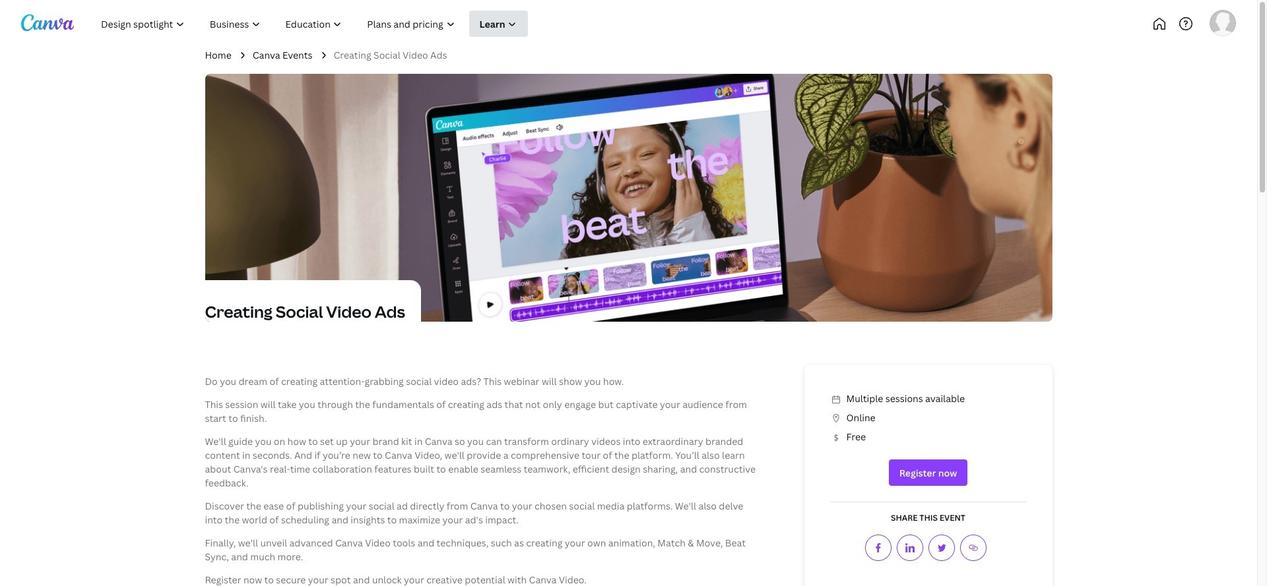 Task type: vqa. For each thing, say whether or not it's contained in the screenshot.
top level navigation element
yes



Task type: locate. For each thing, give the bounding box(es) containing it.
top level navigation element
[[90, 11, 573, 37]]



